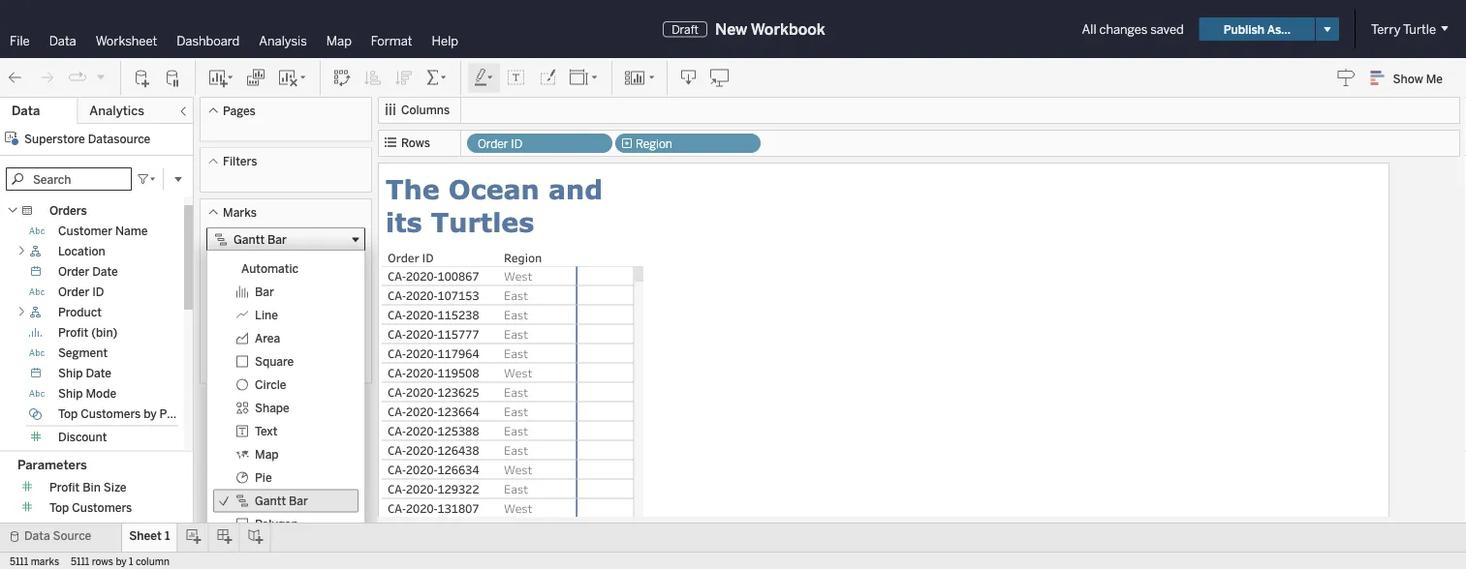 Task type: describe. For each thing, give the bounding box(es) containing it.
fit image
[[569, 68, 600, 88]]

publish as... button
[[1200, 17, 1315, 41]]

1 vertical spatial id
[[92, 285, 104, 299]]

segment
[[58, 346, 108, 361]]

2 vertical spatial data
[[24, 530, 50, 544]]

product
[[58, 306, 102, 320]]

0 vertical spatial data
[[49, 33, 76, 48]]

show
[[1393, 71, 1423, 86]]

Search text field
[[6, 168, 132, 191]]

ocean
[[449, 173, 540, 204]]

region
[[636, 137, 672, 151]]

sheet
[[129, 530, 162, 544]]

detail
[[216, 340, 245, 353]]

new data source image
[[133, 68, 152, 88]]

sheet 1
[[129, 530, 170, 544]]

data source
[[24, 530, 91, 544]]

publish your workbook to edit in tableau desktop image
[[710, 68, 730, 88]]

bin
[[83, 481, 101, 495]]

1 vertical spatial bar
[[255, 285, 274, 299]]

1 horizontal spatial size
[[275, 286, 296, 299]]

0 horizontal spatial replay animation image
[[68, 68, 87, 87]]

filters
[[223, 155, 257, 169]]

discount
[[58, 431, 107, 445]]

format
[[371, 33, 412, 48]]

list box containing automatic
[[207, 251, 364, 566]]

0 horizontal spatial size
[[103, 481, 126, 495]]

dashboard
[[177, 33, 240, 48]]

top customers by profit
[[58, 408, 190, 422]]

1 vertical spatial 1
[[129, 556, 133, 568]]

automatic
[[241, 262, 299, 276]]

date for order date
[[92, 265, 118, 279]]

pause auto updates image
[[164, 68, 183, 88]]

profit for profit bin size
[[49, 481, 80, 495]]

by for 1
[[116, 556, 127, 568]]

profit for profit (bin)
[[58, 326, 88, 340]]

clear sheet image
[[277, 68, 308, 88]]

all changes saved
[[1082, 21, 1184, 37]]

0 vertical spatial order
[[478, 137, 508, 151]]

and
[[549, 173, 603, 204]]

location
[[58, 245, 105, 259]]

show me button
[[1362, 63, 1461, 93]]

5111 for 5111 rows by 1 column
[[71, 556, 89, 568]]

ship for ship date
[[58, 367, 83, 381]]

top customers
[[49, 501, 132, 515]]

gantt bar button
[[206, 228, 365, 251]]

date for ship date
[[86, 367, 111, 381]]

order date
[[58, 265, 118, 279]]

show me
[[1393, 71, 1443, 86]]

sort ascending image
[[363, 68, 383, 88]]

2 vertical spatial order
[[58, 285, 89, 299]]

analytics
[[89, 103, 144, 119]]

1 vertical spatial order id
[[58, 285, 104, 299]]

marks. press enter to open the view data window.. use arrow keys to navigate data visualization elements. image
[[576, 267, 635, 570]]

ship for ship mode
[[58, 387, 83, 401]]



Task type: vqa. For each thing, say whether or not it's contained in the screenshot.
gantt bar to the top
yes



Task type: locate. For each thing, give the bounding box(es) containing it.
shape
[[255, 401, 290, 416]]

show mark labels image
[[507, 68, 526, 88]]

0 horizontal spatial id
[[92, 285, 104, 299]]

gantt inside dropdown button
[[234, 233, 265, 247]]

circle
[[255, 378, 286, 392]]

gantt bar
[[234, 233, 287, 247], [255, 495, 308, 509]]

map down text
[[255, 448, 279, 462]]

the
[[386, 173, 440, 204]]

polygon
[[255, 518, 298, 532]]

tables
[[17, 181, 56, 196]]

rows
[[92, 556, 113, 568]]

0 horizontal spatial order id
[[58, 285, 104, 299]]

collapse image
[[177, 106, 189, 117]]

1 5111 from the left
[[10, 556, 28, 568]]

1 horizontal spatial 5111
[[71, 556, 89, 568]]

map up swap rows and columns icon
[[326, 33, 352, 48]]

source
[[53, 530, 91, 544]]

new
[[715, 20, 748, 38]]

id
[[511, 137, 523, 151], [92, 285, 104, 299]]

2 5111 from the left
[[71, 556, 89, 568]]

parameters
[[17, 458, 87, 473]]

gantt bar up polygon
[[255, 495, 308, 509]]

download image
[[679, 68, 699, 88]]

top up data source
[[49, 501, 69, 515]]

size
[[275, 286, 296, 299], [103, 481, 126, 495]]

tooltip
[[269, 340, 303, 353]]

order up ocean on the left top of page
[[478, 137, 508, 151]]

marks
[[223, 205, 257, 220]]

1 horizontal spatial by
[[144, 408, 157, 422]]

as...
[[1267, 22, 1291, 36]]

superstore
[[24, 132, 85, 146]]

customers down bin
[[72, 501, 132, 515]]

1 vertical spatial customers
[[72, 501, 132, 515]]

profit
[[58, 326, 88, 340], [160, 408, 190, 422], [58, 451, 88, 465], [49, 481, 80, 495]]

ship down the ship date
[[58, 387, 83, 401]]

5111 marks
[[10, 556, 59, 568]]

0 horizontal spatial by
[[116, 556, 127, 568]]

5111 rows by 1 column
[[71, 556, 169, 568]]

order id up "product"
[[58, 285, 104, 299]]

5111 left the marks
[[10, 556, 28, 568]]

new worksheet image
[[207, 68, 235, 88]]

rows
[[401, 136, 430, 150]]

its
[[386, 206, 422, 237]]

superstore datasource
[[24, 132, 150, 146]]

0 vertical spatial date
[[92, 265, 118, 279]]

top
[[58, 408, 78, 422], [49, 501, 69, 515]]

customer name
[[58, 224, 148, 238]]

the ocean and its turtles
[[386, 173, 612, 237]]

customers for top customers by profit
[[81, 408, 141, 422]]

me
[[1426, 71, 1443, 86]]

map
[[326, 33, 352, 48], [255, 448, 279, 462]]

show/hide cards image
[[624, 68, 655, 88]]

new workbook
[[715, 20, 826, 38]]

customers down mode
[[81, 408, 141, 422]]

0 vertical spatial top
[[58, 408, 78, 422]]

id down order date
[[92, 285, 104, 299]]

saved
[[1151, 21, 1184, 37]]

0 vertical spatial 1
[[165, 530, 170, 544]]

color
[[217, 286, 244, 299]]

ship
[[58, 367, 83, 381], [58, 387, 83, 401]]

replay animation image
[[68, 68, 87, 87], [95, 71, 107, 83]]

totals image
[[425, 68, 449, 88]]

text
[[255, 425, 278, 439]]

replay animation image right the 'redo' icon
[[68, 68, 87, 87]]

terry
[[1371, 21, 1401, 37]]

(bin)
[[91, 326, 118, 340]]

gantt bar inside dropdown button
[[234, 233, 287, 247]]

gantt down marks
[[234, 233, 265, 247]]

data guide image
[[1337, 68, 1356, 87]]

date
[[92, 265, 118, 279], [86, 367, 111, 381]]

1 vertical spatial by
[[116, 556, 127, 568]]

list box
[[207, 251, 364, 566]]

bar
[[267, 233, 287, 247], [255, 285, 274, 299], [289, 495, 308, 509]]

data
[[49, 33, 76, 48], [12, 103, 40, 119], [24, 530, 50, 544]]

1 ship from the top
[[58, 367, 83, 381]]

1 horizontal spatial replay animation image
[[95, 71, 107, 83]]

format workbook image
[[538, 68, 557, 88]]

1 right sheet
[[165, 530, 170, 544]]

1 vertical spatial gantt bar
[[255, 495, 308, 509]]

mode
[[86, 387, 116, 401]]

bar up line at the bottom of the page
[[255, 285, 274, 299]]

1 horizontal spatial id
[[511, 137, 523, 151]]

name
[[115, 224, 148, 238]]

1 horizontal spatial 1
[[165, 530, 170, 544]]

pages
[[223, 104, 256, 118]]

profit bin size
[[49, 481, 126, 495]]

bar up polygon
[[289, 495, 308, 509]]

help
[[432, 33, 458, 48]]

1 vertical spatial date
[[86, 367, 111, 381]]

0 vertical spatial size
[[275, 286, 296, 299]]

line
[[255, 308, 278, 322]]

1 vertical spatial gantt
[[255, 495, 286, 509]]

by
[[144, 408, 157, 422], [116, 556, 127, 568]]

changes
[[1100, 21, 1148, 37]]

5111 for 5111 marks
[[10, 556, 28, 568]]

top for top customers
[[49, 501, 69, 515]]

profit for profit
[[58, 451, 88, 465]]

terry turtle
[[1371, 21, 1436, 37]]

2 ship from the top
[[58, 387, 83, 401]]

order down 'location'
[[58, 265, 89, 279]]

analysis
[[259, 33, 307, 48]]

marks
[[31, 556, 59, 568]]

publish
[[1224, 22, 1265, 36]]

highlight image
[[473, 68, 495, 88]]

data up the 'redo' icon
[[49, 33, 76, 48]]

pie
[[255, 471, 272, 485]]

data up 5111 marks
[[24, 530, 50, 544]]

ship date
[[58, 367, 111, 381]]

order id
[[478, 137, 523, 151], [58, 285, 104, 299]]

area
[[255, 332, 280, 346]]

profit (bin)
[[58, 326, 118, 340]]

customers
[[81, 408, 141, 422], [72, 501, 132, 515]]

column
[[136, 556, 169, 568]]

datasource
[[88, 132, 150, 146]]

customers for top customers
[[72, 501, 132, 515]]

1 vertical spatial data
[[12, 103, 40, 119]]

file
[[10, 33, 30, 48]]

columns
[[401, 103, 450, 117]]

all
[[1082, 21, 1097, 37]]

0 vertical spatial map
[[326, 33, 352, 48]]

1 vertical spatial top
[[49, 501, 69, 515]]

date up mode
[[86, 367, 111, 381]]

size right bin
[[103, 481, 126, 495]]

0 horizontal spatial map
[[255, 448, 279, 462]]

0 vertical spatial order id
[[478, 137, 523, 151]]

ship mode
[[58, 387, 116, 401]]

by for profit
[[144, 408, 157, 422]]

bar up automatic
[[267, 233, 287, 247]]

turtle
[[1403, 21, 1436, 37]]

map inside list box
[[255, 448, 279, 462]]

top up discount
[[58, 408, 78, 422]]

draft
[[672, 22, 699, 36]]

1 vertical spatial size
[[103, 481, 126, 495]]

1 vertical spatial ship
[[58, 387, 83, 401]]

gantt bar up automatic
[[234, 233, 287, 247]]

size down automatic
[[275, 286, 296, 299]]

0 vertical spatial by
[[144, 408, 157, 422]]

order up "product"
[[58, 285, 89, 299]]

0 horizontal spatial 5111
[[10, 556, 28, 568]]

customer
[[58, 224, 112, 238]]

5111 left rows
[[71, 556, 89, 568]]

swap rows and columns image
[[332, 68, 352, 88]]

date down 'location'
[[92, 265, 118, 279]]

data down undo icon
[[12, 103, 40, 119]]

square
[[255, 355, 294, 369]]

order
[[478, 137, 508, 151], [58, 265, 89, 279], [58, 285, 89, 299]]

workbook
[[751, 20, 826, 38]]

order id up ocean on the left top of page
[[478, 137, 523, 151]]

turtles
[[431, 206, 534, 237]]

redo image
[[37, 68, 56, 88]]

orders
[[49, 204, 87, 218]]

5111
[[10, 556, 28, 568], [71, 556, 89, 568]]

ship down segment
[[58, 367, 83, 381]]

publish as...
[[1224, 22, 1291, 36]]

0 vertical spatial bar
[[267, 233, 287, 247]]

1 left column
[[129, 556, 133, 568]]

1 vertical spatial order
[[58, 265, 89, 279]]

1 horizontal spatial map
[[326, 33, 352, 48]]

duplicate image
[[246, 68, 266, 88]]

top for top customers by profit
[[58, 408, 78, 422]]

worksheet
[[96, 33, 157, 48]]

bar inside dropdown button
[[267, 233, 287, 247]]

gantt
[[234, 233, 265, 247], [255, 495, 286, 509]]

0 vertical spatial gantt bar
[[234, 233, 287, 247]]

1 vertical spatial map
[[255, 448, 279, 462]]

sort descending image
[[394, 68, 414, 88]]

1 horizontal spatial order id
[[478, 137, 523, 151]]

0 vertical spatial ship
[[58, 367, 83, 381]]

0 vertical spatial customers
[[81, 408, 141, 422]]

undo image
[[6, 68, 25, 88]]

replay animation image up analytics
[[95, 71, 107, 83]]

gantt up polygon
[[255, 495, 286, 509]]

0 vertical spatial id
[[511, 137, 523, 151]]

1
[[165, 530, 170, 544], [129, 556, 133, 568]]

0 vertical spatial gantt
[[234, 233, 265, 247]]

0 horizontal spatial 1
[[129, 556, 133, 568]]

2 vertical spatial bar
[[289, 495, 308, 509]]

id up ocean on the left top of page
[[511, 137, 523, 151]]



